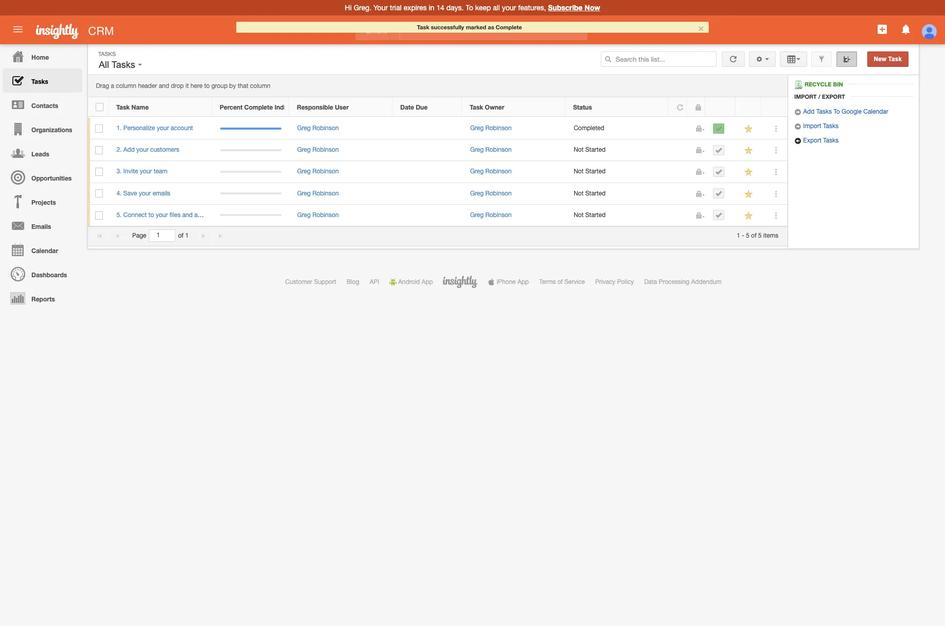 Task type: vqa. For each thing, say whether or not it's contained in the screenshot.
3. Invite your team Not Started Cell
yes



Task type: describe. For each thing, give the bounding box(es) containing it.
row containing 5. connect to your files and apps
[[88, 205, 788, 226]]

addendum
[[691, 278, 722, 286]]

drop
[[171, 82, 184, 90]]

1. personalize your account link
[[117, 125, 198, 132]]

task right the new
[[888, 56, 902, 63]]

tasks for add tasks to google calendar
[[816, 108, 832, 115]]

1. personalize your account
[[117, 125, 193, 132]]

by
[[229, 82, 236, 90]]

not for 5. connect to your files and apps
[[574, 211, 584, 219]]

processing
[[659, 278, 690, 286]]

0 vertical spatial complete
[[496, 24, 522, 30]]

items
[[764, 232, 779, 239]]

leads
[[31, 150, 49, 158]]

cog image
[[756, 56, 763, 63]]

all
[[493, 4, 500, 12]]

customer support
[[285, 278, 336, 286]]

task name
[[116, 103, 149, 111]]

your
[[373, 4, 388, 12]]

not started cell for 2. add your customers
[[566, 140, 669, 161]]

import for import / export
[[794, 93, 817, 100]]

2. add your customers link
[[117, 146, 184, 153]]

2 horizontal spatial of
[[751, 232, 757, 239]]

home
[[31, 54, 49, 61]]

service
[[565, 278, 585, 286]]

private task image for team
[[695, 168, 703, 176]]

status
[[573, 103, 592, 111]]

not started for 4. save your emails
[[574, 190, 606, 197]]

mark this task incomplete image
[[715, 125, 723, 132]]

support
[[314, 278, 336, 286]]

successfully
[[431, 24, 464, 30]]

your left files
[[156, 211, 168, 219]]

contacts
[[31, 102, 58, 110]]

row containing 2. add your customers
[[88, 140, 788, 161]]

0 horizontal spatial 1
[[185, 232, 189, 239]]

opportunities
[[31, 174, 72, 182]]

tasks link
[[3, 68, 82, 93]]

team
[[154, 168, 168, 175]]

marked
[[466, 24, 486, 30]]

3. invite your team link
[[117, 168, 173, 175]]

mark this task complete image for 2. add your customers
[[715, 147, 723, 154]]

completed
[[574, 125, 604, 132]]

data processing addendum
[[644, 278, 722, 286]]

tasks up all
[[98, 51, 116, 57]]

iphone
[[497, 278, 516, 286]]

bin
[[833, 81, 843, 87]]

greg.
[[354, 4, 371, 12]]

expires
[[404, 4, 427, 12]]

features,
[[518, 4, 546, 12]]

organizations link
[[3, 117, 82, 141]]

circle arrow right image
[[794, 109, 802, 116]]

0 vertical spatial private task image
[[695, 104, 702, 111]]

keep
[[475, 4, 491, 12]]

your for customers
[[136, 146, 149, 153]]

all
[[99, 60, 109, 70]]

row containing 4. save your emails
[[88, 183, 788, 205]]

add tasks to google calendar
[[802, 108, 888, 115]]

5. connect to your files and apps
[[117, 211, 208, 219]]

not started for 5. connect to your files and apps
[[574, 211, 606, 219]]

calendar inside 'link'
[[864, 108, 888, 115]]

projects link
[[3, 189, 82, 214]]

complete inside row
[[244, 103, 273, 111]]

subscribe
[[548, 3, 583, 12]]

to inside hi greg. your trial expires in 14 days. to keep all your features, subscribe now
[[466, 4, 473, 12]]

1 horizontal spatial and
[[182, 211, 193, 219]]

2. add your customers
[[117, 146, 179, 153]]

privacy
[[595, 278, 616, 286]]

home link
[[3, 44, 82, 68]]

recycle bin link
[[794, 81, 848, 89]]

× button
[[698, 21, 704, 33]]

customer support link
[[285, 278, 336, 286]]

files
[[170, 211, 181, 219]]

following image for 4. save your emails
[[744, 189, 754, 199]]

1 horizontal spatial of
[[558, 278, 563, 286]]

contacts link
[[3, 93, 82, 117]]

tasks for all tasks
[[111, 60, 135, 70]]

tasks inside navigation
[[31, 78, 48, 85]]

to inside row
[[149, 211, 154, 219]]

indicator
[[275, 103, 301, 111]]

blog link
[[347, 278, 359, 286]]

page
[[132, 232, 146, 239]]

date
[[400, 103, 414, 111]]

not started for 2. add your customers
[[574, 146, 606, 153]]

private task image for 5. connect to your files and apps
[[695, 212, 703, 219]]

now
[[585, 3, 600, 12]]

iphone app link
[[488, 278, 529, 286]]

reports
[[31, 295, 55, 303]]

owner
[[485, 103, 504, 111]]

repeating task image
[[677, 104, 684, 111]]

customers
[[150, 146, 179, 153]]

5. connect to your files and apps link
[[117, 211, 213, 219]]

not for 3. invite your team
[[574, 168, 584, 175]]

your for account
[[157, 125, 169, 132]]

projects
[[31, 199, 56, 206]]

recycle
[[805, 81, 832, 87]]

following image for 5. connect to your files and apps
[[744, 211, 754, 221]]

hi greg. your trial expires in 14 days. to keep all your features, subscribe now
[[345, 3, 600, 12]]

row containing 3. invite your team
[[88, 161, 788, 183]]

recycle bin
[[805, 81, 843, 87]]

days.
[[446, 4, 464, 12]]

android app
[[398, 278, 433, 286]]

of 1
[[178, 232, 189, 239]]

1 5 from the left
[[746, 232, 750, 239]]

row containing task name
[[88, 97, 787, 117]]

4. save your emails
[[117, 190, 170, 197]]

due
[[416, 103, 428, 111]]

circle arrow left image
[[794, 137, 802, 145]]

data
[[644, 278, 657, 286]]

3.
[[117, 168, 122, 175]]

3. invite your team
[[117, 168, 168, 175]]

crm
[[88, 25, 114, 38]]

percent complete indicator responsible user
[[220, 103, 349, 111]]



Task type: locate. For each thing, give the bounding box(es) containing it.
circle arrow right image
[[794, 123, 802, 130]]

iphone app
[[497, 278, 529, 286]]

0 vertical spatial to
[[204, 82, 210, 90]]

not for 4. save your emails
[[574, 190, 584, 197]]

1 vertical spatial emails
[[31, 223, 51, 231]]

-
[[742, 232, 744, 239]]

add
[[803, 108, 815, 115], [123, 146, 135, 153]]

tasks
[[98, 51, 116, 57], [111, 60, 135, 70], [31, 78, 48, 85], [816, 108, 832, 115], [823, 123, 839, 130], [823, 137, 839, 144]]

0 horizontal spatial complete
[[244, 103, 273, 111]]

name
[[131, 103, 149, 111]]

2 started from the top
[[585, 168, 606, 175]]

1.
[[117, 125, 122, 132]]

calendar up dashboards link
[[31, 247, 58, 255]]

3 row from the top
[[88, 140, 788, 161]]

0 vertical spatial add
[[803, 108, 815, 115]]

3 mark this task complete image from the top
[[715, 212, 723, 219]]

calendar right google
[[864, 108, 888, 115]]

app for iphone app
[[518, 278, 529, 286]]

emails
[[366, 27, 389, 35], [31, 223, 51, 231]]

api
[[370, 278, 379, 286]]

following image for 2. add your customers
[[744, 146, 754, 156]]

app right android
[[422, 278, 433, 286]]

apps
[[194, 211, 208, 219]]

0 horizontal spatial of
[[178, 232, 183, 239]]

new task
[[874, 56, 902, 63]]

your right the all
[[502, 4, 516, 12]]

1 horizontal spatial emails link
[[356, 22, 400, 40]]

None checkbox
[[95, 124, 103, 133], [95, 146, 103, 154], [95, 211, 103, 220], [95, 124, 103, 133], [95, 146, 103, 154], [95, 211, 103, 220]]

task left 'name' at the top of page
[[116, 103, 130, 111]]

2 column from the left
[[250, 82, 270, 90]]

2 app from the left
[[518, 278, 529, 286]]

1 not from the top
[[574, 146, 584, 153]]

0 vertical spatial and
[[159, 82, 169, 90]]

started for 5. connect to your files and apps
[[585, 211, 606, 219]]

1 row from the top
[[88, 97, 787, 117]]

import left /
[[794, 93, 817, 100]]

to
[[204, 82, 210, 90], [149, 211, 154, 219]]

5 row from the top
[[88, 183, 788, 205]]

that
[[238, 82, 248, 90]]

row group
[[88, 118, 788, 226]]

1 vertical spatial mark this task complete image
[[715, 190, 723, 197]]

refresh list image
[[729, 56, 738, 63]]

private task image for 4. save your emails
[[695, 190, 703, 197]]

private task image
[[695, 125, 703, 132], [695, 190, 703, 197], [695, 212, 703, 219]]

task down expires
[[417, 24, 429, 30]]

following image for 3. invite your team
[[744, 167, 754, 177]]

emails up calendar link
[[31, 223, 51, 231]]

tasks inside 'link'
[[816, 108, 832, 115]]

emails down your
[[366, 27, 389, 35]]

to left the keep
[[466, 4, 473, 12]]

1 horizontal spatial add
[[803, 108, 815, 115]]

0 horizontal spatial 5
[[746, 232, 750, 239]]

1 vertical spatial emails link
[[3, 214, 82, 238]]

1 not started from the top
[[574, 146, 606, 153]]

1 started from the top
[[585, 146, 606, 153]]

blog
[[347, 278, 359, 286]]

1 horizontal spatial export
[[822, 93, 845, 100]]

row group containing 1. personalize your account
[[88, 118, 788, 226]]

1 horizontal spatial column
[[250, 82, 270, 90]]

None text field
[[400, 22, 588, 40]]

0 horizontal spatial and
[[159, 82, 169, 90]]

None checkbox
[[96, 103, 103, 111], [95, 168, 103, 176], [95, 190, 103, 198], [96, 103, 103, 111], [95, 168, 103, 176], [95, 190, 103, 198]]

4.
[[117, 190, 122, 197]]

1 vertical spatial add
[[123, 146, 135, 153]]

mark this task complete image for 4. save your emails
[[715, 190, 723, 197]]

import right circle arrow right image
[[803, 123, 821, 130]]

app
[[422, 278, 433, 286], [518, 278, 529, 286]]

row
[[88, 97, 787, 117], [88, 118, 788, 140], [88, 140, 788, 161], [88, 161, 788, 183], [88, 183, 788, 205], [88, 205, 788, 226]]

task for task owner
[[470, 103, 483, 111]]

opportunities link
[[3, 165, 82, 189]]

notifications image
[[900, 23, 912, 36]]

your left account
[[157, 125, 169, 132]]

tasks inside button
[[111, 60, 135, 70]]

not started for 3. invite your team
[[574, 168, 606, 175]]

started for 4. save your emails
[[585, 190, 606, 197]]

1 horizontal spatial app
[[518, 278, 529, 286]]

0 horizontal spatial to
[[149, 211, 154, 219]]

1 horizontal spatial to
[[834, 108, 840, 115]]

0 horizontal spatial app
[[422, 278, 433, 286]]

4 started from the top
[[585, 211, 606, 219]]

your for emails
[[139, 190, 151, 197]]

0 vertical spatial calendar
[[864, 108, 888, 115]]

0 vertical spatial emails
[[366, 27, 389, 35]]

14
[[436, 4, 444, 12]]

1 vertical spatial private task image
[[695, 190, 703, 197]]

not started cell for 3. invite your team
[[566, 161, 669, 183]]

date due
[[400, 103, 428, 111]]

show sidebar image
[[843, 56, 850, 63]]

account
[[171, 125, 193, 132]]

not started cell for 5. connect to your files and apps
[[566, 205, 669, 226]]

add right 2.
[[123, 146, 135, 153]]

1 vertical spatial to
[[149, 211, 154, 219]]

your right save
[[139, 190, 151, 197]]

1 - 5 of 5 items
[[737, 232, 779, 239]]

emails link down your
[[356, 22, 400, 40]]

0 vertical spatial export
[[822, 93, 845, 100]]

1 app from the left
[[422, 278, 433, 286]]

2 row from the top
[[88, 118, 788, 140]]

2.
[[117, 146, 122, 153]]

android
[[398, 278, 420, 286]]

navigation containing home
[[0, 44, 82, 310]]

mark this task complete image for 5. connect to your files and apps
[[715, 212, 723, 219]]

3 following image from the top
[[744, 189, 754, 199]]

1 horizontal spatial to
[[204, 82, 210, 90]]

android app link
[[390, 278, 433, 286]]

trial
[[390, 4, 402, 12]]

0 vertical spatial emails link
[[356, 22, 400, 40]]

1 vertical spatial and
[[182, 211, 193, 219]]

1 vertical spatial calendar
[[31, 247, 58, 255]]

1 following image from the top
[[744, 146, 754, 156]]

5 right -
[[746, 232, 750, 239]]

0 horizontal spatial export
[[803, 137, 822, 144]]

row containing 1. personalize your account
[[88, 118, 788, 140]]

private task image
[[695, 104, 702, 111], [695, 147, 703, 154], [695, 168, 703, 176]]

import for import tasks
[[803, 123, 821, 130]]

2 not started cell from the top
[[566, 161, 669, 183]]

greg robinson link
[[297, 125, 339, 132], [470, 125, 512, 132], [297, 146, 339, 153], [470, 146, 512, 153], [297, 168, 339, 175], [470, 168, 512, 175], [297, 190, 339, 197], [470, 190, 512, 197], [297, 211, 339, 219], [470, 211, 512, 219]]

calendar
[[864, 108, 888, 115], [31, 247, 58, 255]]

complete down that at the top left of page
[[244, 103, 273, 111]]

tasks down the "add tasks to google calendar" 'link'
[[823, 123, 839, 130]]

1 private task image from the top
[[695, 125, 703, 132]]

export tasks
[[802, 137, 839, 144]]

of right -
[[751, 232, 757, 239]]

add right circle arrow right icon
[[803, 108, 815, 115]]

task for task name
[[116, 103, 130, 111]]

5 left the items
[[758, 232, 762, 239]]

tasks up contacts link
[[31, 78, 48, 85]]

following image
[[744, 124, 754, 134]]

0 horizontal spatial calendar
[[31, 247, 58, 255]]

2 mark this task complete image from the top
[[715, 190, 723, 197]]

3 started from the top
[[585, 190, 606, 197]]

×
[[698, 21, 704, 33]]

5.
[[117, 211, 122, 219]]

emails link
[[356, 22, 400, 40], [3, 214, 82, 238]]

robinson
[[312, 125, 339, 132], [485, 125, 512, 132], [312, 146, 339, 153], [485, 146, 512, 153], [312, 168, 339, 175], [485, 168, 512, 175], [312, 190, 339, 197], [485, 190, 512, 197], [312, 211, 339, 219], [485, 211, 512, 219]]

all tasks
[[99, 60, 138, 70]]

privacy policy link
[[595, 278, 634, 286]]

complete right as
[[496, 24, 522, 30]]

terms
[[539, 278, 556, 286]]

1 mark this task complete image from the top
[[715, 147, 723, 154]]

connect
[[123, 211, 147, 219]]

task for task successfully marked as complete
[[417, 24, 429, 30]]

0 vertical spatial import
[[794, 93, 817, 100]]

mark this task complete image
[[715, 168, 723, 175]]

export down bin
[[822, 93, 845, 100]]

0 vertical spatial mark this task complete image
[[715, 147, 723, 154]]

navigation
[[0, 44, 82, 310]]

3 not from the top
[[574, 190, 584, 197]]

4 row from the top
[[88, 161, 788, 183]]

2 vertical spatial mark this task complete image
[[715, 212, 723, 219]]

add tasks to google calendar link
[[794, 108, 888, 116]]

0 vertical spatial private task image
[[695, 125, 703, 132]]

3 not started cell from the top
[[566, 183, 669, 205]]

1 horizontal spatial calendar
[[864, 108, 888, 115]]

google
[[842, 108, 862, 115]]

export right circle arrow left image
[[803, 137, 822, 144]]

2 private task image from the top
[[695, 190, 703, 197]]

terms of service
[[539, 278, 585, 286]]

task owner
[[470, 103, 504, 111]]

/
[[818, 93, 821, 100]]

subscribe now link
[[548, 3, 600, 12]]

terms of service link
[[539, 278, 585, 286]]

drag
[[96, 82, 109, 90]]

following image
[[744, 146, 754, 156], [744, 167, 754, 177], [744, 189, 754, 199], [744, 211, 754, 221]]

new task link
[[867, 51, 909, 67]]

2 vertical spatial private task image
[[695, 168, 703, 176]]

1 horizontal spatial 1
[[737, 232, 740, 239]]

of
[[178, 232, 183, 239], [751, 232, 757, 239], [558, 278, 563, 286]]

task
[[417, 24, 429, 30], [888, 56, 902, 63], [116, 103, 130, 111], [470, 103, 483, 111]]

1 horizontal spatial emails
[[366, 27, 389, 35]]

5
[[746, 232, 750, 239], [758, 232, 762, 239]]

tasks down import tasks
[[823, 137, 839, 144]]

not started cell for 4. save your emails
[[566, 183, 669, 205]]

0 horizontal spatial emails link
[[3, 214, 82, 238]]

1 vertical spatial private task image
[[695, 147, 703, 154]]

mark this task complete image
[[715, 147, 723, 154], [715, 190, 723, 197], [715, 212, 723, 219]]

not started cell
[[566, 140, 669, 161], [566, 161, 669, 183], [566, 183, 669, 205], [566, 205, 669, 226]]

column right a
[[116, 82, 136, 90]]

export inside "export tasks" link
[[803, 137, 822, 144]]

4. save your emails link
[[117, 190, 176, 197]]

task left 'owner'
[[470, 103, 483, 111]]

1 left -
[[737, 232, 740, 239]]

add inside 'link'
[[803, 108, 815, 115]]

0 horizontal spatial add
[[123, 146, 135, 153]]

emails inside navigation
[[31, 223, 51, 231]]

to right here
[[204, 82, 210, 90]]

1 not started cell from the top
[[566, 140, 669, 161]]

4 following image from the top
[[744, 211, 754, 221]]

cell
[[212, 118, 289, 140], [393, 118, 462, 140], [669, 118, 687, 140], [705, 118, 736, 140], [212, 140, 289, 161], [393, 140, 462, 161], [669, 140, 687, 161], [705, 140, 736, 161], [212, 161, 289, 183], [393, 161, 462, 183], [669, 161, 687, 183], [705, 161, 736, 183], [212, 183, 289, 205], [393, 183, 462, 205], [669, 183, 687, 205], [705, 183, 736, 205], [212, 205, 289, 226], [393, 205, 462, 226], [669, 205, 687, 226], [705, 205, 736, 226]]

column
[[116, 82, 136, 90], [250, 82, 270, 90]]

calendar link
[[3, 238, 82, 262]]

export tasks link
[[794, 137, 839, 145]]

import
[[794, 93, 817, 100], [803, 123, 821, 130]]

6 row from the top
[[88, 205, 788, 226]]

1 horizontal spatial 5
[[758, 232, 762, 239]]

Search this list... text field
[[601, 51, 717, 67]]

1 vertical spatial to
[[834, 108, 840, 115]]

group
[[211, 82, 228, 90]]

your
[[502, 4, 516, 12], [157, 125, 169, 132], [136, 146, 149, 153], [140, 168, 152, 175], [139, 190, 151, 197], [156, 211, 168, 219]]

to left google
[[834, 108, 840, 115]]

1 horizontal spatial complete
[[496, 24, 522, 30]]

app for android app
[[422, 278, 433, 286]]

responsible
[[297, 103, 333, 111]]

of right the 1 "field"
[[178, 232, 183, 239]]

here
[[191, 82, 203, 90]]

column right that at the top left of page
[[250, 82, 270, 90]]

2 not started from the top
[[574, 168, 606, 175]]

tasks up import tasks
[[816, 108, 832, 115]]

1 right the 1 "field"
[[185, 232, 189, 239]]

your inside hi greg. your trial expires in 14 days. to keep all your features, subscribe now
[[502, 4, 516, 12]]

and right files
[[182, 211, 193, 219]]

private task image for 1. personalize your account
[[695, 125, 703, 132]]

1 field
[[149, 230, 175, 241]]

1 vertical spatial import
[[803, 123, 821, 130]]

3 private task image from the top
[[695, 212, 703, 219]]

1 column from the left
[[116, 82, 136, 90]]

3 not started from the top
[[574, 190, 606, 197]]

4 not started from the top
[[574, 211, 606, 219]]

header
[[138, 82, 157, 90]]

0 horizontal spatial column
[[116, 82, 136, 90]]

your left the team
[[140, 168, 152, 175]]

your up 3. invite your team
[[136, 146, 149, 153]]

started for 2. add your customers
[[585, 146, 606, 153]]

4 not started cell from the top
[[566, 205, 669, 226]]

api link
[[370, 278, 379, 286]]

to
[[466, 4, 473, 12], [834, 108, 840, 115]]

to inside the "add tasks to google calendar" 'link'
[[834, 108, 840, 115]]

your for team
[[140, 168, 152, 175]]

tasks for export tasks
[[823, 137, 839, 144]]

2 not from the top
[[574, 168, 584, 175]]

1 vertical spatial export
[[803, 137, 822, 144]]

2 5 from the left
[[758, 232, 762, 239]]

calendar inside navigation
[[31, 247, 58, 255]]

2 following image from the top
[[744, 167, 754, 177]]

emails link down projects
[[3, 214, 82, 238]]

not for 2. add your customers
[[574, 146, 584, 153]]

0 horizontal spatial emails
[[31, 223, 51, 231]]

show list view filters image
[[818, 56, 825, 63]]

0 vertical spatial to
[[466, 4, 473, 12]]

it
[[185, 82, 189, 90]]

0 horizontal spatial to
[[466, 4, 473, 12]]

search image
[[605, 56, 612, 63]]

private task image for customers
[[695, 147, 703, 154]]

leads link
[[3, 141, 82, 165]]

tasks for import tasks
[[823, 123, 839, 130]]

policy
[[617, 278, 634, 286]]

greg robinson
[[297, 125, 339, 132], [470, 125, 512, 132], [297, 146, 339, 153], [470, 146, 512, 153], [297, 168, 339, 175], [470, 168, 512, 175], [297, 190, 339, 197], [470, 190, 512, 197], [297, 211, 339, 219], [470, 211, 512, 219]]

1 vertical spatial complete
[[244, 103, 273, 111]]

2 vertical spatial private task image
[[695, 212, 703, 219]]

and left drop
[[159, 82, 169, 90]]

save
[[123, 190, 137, 197]]

completed cell
[[566, 118, 669, 140]]

4 not from the top
[[574, 211, 584, 219]]

of right the terms
[[558, 278, 563, 286]]

drag a column header and drop it here to group by that column
[[96, 82, 270, 90]]

to right the connect
[[149, 211, 154, 219]]

percent
[[220, 103, 243, 111]]

hi
[[345, 4, 352, 12]]

app right iphone at top
[[518, 278, 529, 286]]

tasks right all
[[111, 60, 135, 70]]

started for 3. invite your team
[[585, 168, 606, 175]]



